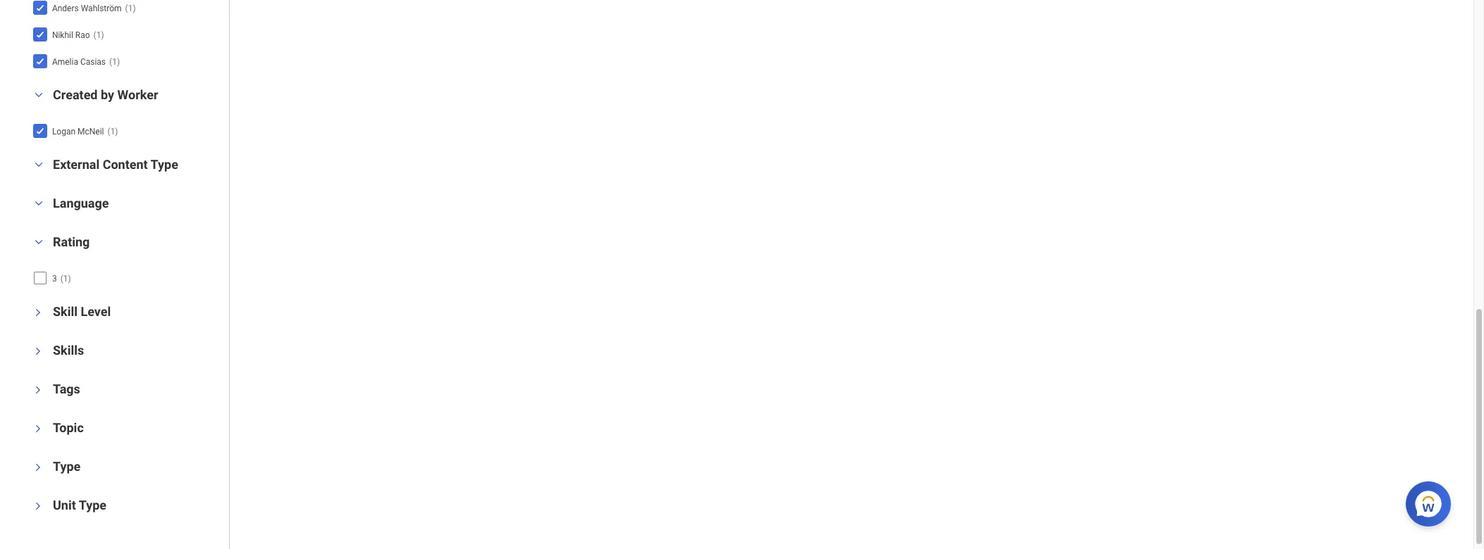 Task type: vqa. For each thing, say whether or not it's contained in the screenshot.
Notifications Large Icon
no



Task type: describe. For each thing, give the bounding box(es) containing it.
language
[[53, 196, 109, 211]]

(1) inside rating group
[[60, 274, 71, 284]]

rao
[[75, 30, 90, 40]]

topic
[[53, 421, 84, 435]]

filter search field
[[25, 0, 229, 529]]

skills
[[53, 343, 84, 358]]

rating
[[53, 235, 90, 249]]

anders
[[52, 3, 79, 13]]

created by worker group
[[28, 87, 222, 146]]

chevron down image for rating
[[30, 237, 47, 247]]

unit type button
[[53, 498, 106, 513]]

skill
[[53, 304, 78, 319]]

0 vertical spatial type
[[151, 157, 178, 172]]

3
[[52, 274, 57, 284]]

nikhil rao
[[52, 30, 90, 40]]

content
[[103, 157, 148, 172]]

chevron down image for language
[[30, 199, 47, 208]]

(1) for rao
[[93, 30, 104, 40]]

chevron down image for created by worker
[[30, 90, 47, 100]]

by
[[101, 87, 114, 102]]

type button
[[53, 459, 81, 474]]

created by worker button
[[53, 87, 158, 102]]

chevron down image for topic
[[33, 421, 43, 437]]

topic button
[[53, 421, 84, 435]]

anders wahlström
[[52, 3, 122, 13]]

chevron down image for skill level
[[33, 304, 43, 321]]

1 vertical spatial type
[[53, 459, 81, 474]]

created
[[53, 87, 98, 102]]

worker
[[117, 87, 158, 102]]

chevron down image for skills
[[33, 343, 43, 360]]

skills button
[[53, 343, 84, 358]]

unit type
[[53, 498, 106, 513]]

nikhil
[[52, 30, 73, 40]]

(1) for mcneil
[[107, 127, 118, 137]]



Task type: locate. For each thing, give the bounding box(es) containing it.
external content type button
[[53, 157, 178, 172]]

check small image
[[32, 122, 49, 139]]

(1) for wahlström
[[125, 3, 136, 13]]

chevron down image inside created by worker group
[[30, 90, 47, 100]]

(1) right wahlström
[[125, 3, 136, 13]]

casias
[[80, 57, 106, 67]]

type down topic 'button' on the left bottom of page
[[53, 459, 81, 474]]

logan
[[52, 127, 75, 137]]

type
[[151, 157, 178, 172], [53, 459, 81, 474], [79, 498, 106, 513]]

check small image left amelia
[[32, 53, 49, 70]]

rating group
[[28, 234, 222, 293]]

check small image for nikhil
[[32, 26, 49, 43]]

skill level button
[[53, 304, 111, 319]]

language button
[[53, 196, 109, 211]]

type right content
[[151, 157, 178, 172]]

check small image left nikhil
[[32, 26, 49, 43]]

chevron down image inside rating group
[[30, 237, 47, 247]]

chevron down image for type
[[33, 459, 43, 476]]

(1) for casias
[[109, 57, 120, 67]]

chevron down image left tags button
[[33, 382, 43, 399]]

(1) right casias
[[109, 57, 120, 67]]

(1)
[[125, 3, 136, 13], [93, 30, 104, 40], [109, 57, 120, 67], [107, 127, 118, 137], [60, 274, 71, 284]]

amelia
[[52, 57, 78, 67]]

(1) right rao
[[93, 30, 104, 40]]

amelia casias
[[52, 57, 106, 67]]

rating button
[[53, 235, 90, 249]]

chevron down image left topic 'button' on the left bottom of page
[[33, 421, 43, 437]]

0 vertical spatial check small image
[[32, 0, 49, 16]]

chevron down image for unit type
[[33, 498, 43, 515]]

chevron down image up check small image
[[30, 90, 47, 100]]

2 vertical spatial type
[[79, 498, 106, 513]]

chevron down image left 'unit'
[[33, 498, 43, 515]]

created by worker
[[53, 87, 158, 102]]

check small image for anders
[[32, 0, 49, 16]]

tree inside filter search box
[[32, 0, 217, 73]]

chevron down image left language
[[30, 199, 47, 208]]

external content type
[[53, 157, 178, 172]]

(1) right mcneil
[[107, 127, 118, 137]]

check small image left anders
[[32, 0, 49, 16]]

chevron down image
[[30, 90, 47, 100], [30, 199, 47, 208], [33, 304, 43, 321], [33, 343, 43, 360], [33, 498, 43, 515]]

chevron down image left skill
[[33, 304, 43, 321]]

1 vertical spatial check small image
[[32, 26, 49, 43]]

(1) inside created by worker group
[[107, 127, 118, 137]]

level
[[81, 304, 111, 319]]

tree containing anders wahlström
[[32, 0, 217, 73]]

3 check small image from the top
[[32, 53, 49, 70]]

tree
[[32, 0, 217, 73]]

wahlström
[[81, 3, 122, 13]]

chevron down image for external content type
[[30, 160, 47, 170]]

chevron down image for tags
[[33, 382, 43, 399]]

type right 'unit'
[[79, 498, 106, 513]]

check small image for amelia
[[32, 53, 49, 70]]

external
[[53, 157, 99, 172]]

chevron down image left rating button on the top left
[[30, 237, 47, 247]]

1 check small image from the top
[[32, 0, 49, 16]]

logan mcneil
[[52, 127, 104, 137]]

tags button
[[53, 382, 80, 397]]

chevron down image left skills button on the bottom of page
[[33, 343, 43, 360]]

unit
[[53, 498, 76, 513]]

skill level
[[53, 304, 111, 319]]

2 vertical spatial check small image
[[32, 53, 49, 70]]

chevron down image down check small image
[[30, 160, 47, 170]]

tags
[[53, 382, 80, 397]]

chevron down image
[[30, 160, 47, 170], [30, 237, 47, 247], [33, 382, 43, 399], [33, 421, 43, 437], [33, 459, 43, 476]]

chevron down image left type button
[[33, 459, 43, 476]]

2 check small image from the top
[[32, 26, 49, 43]]

mcneil
[[78, 127, 104, 137]]

(1) right 3
[[60, 274, 71, 284]]

check small image
[[32, 0, 49, 16], [32, 26, 49, 43], [32, 53, 49, 70]]



